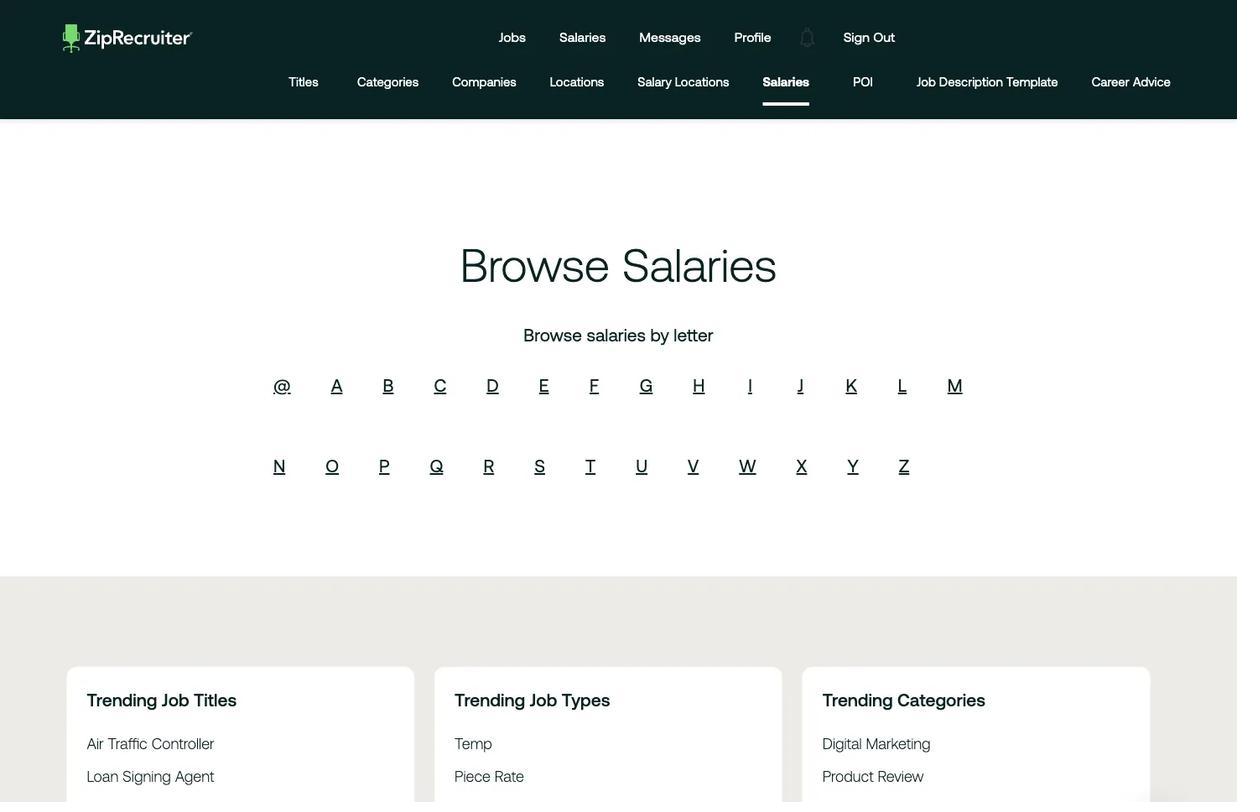 Task type: locate. For each thing, give the bounding box(es) containing it.
profile
[[735, 29, 772, 45]]

0 vertical spatial browse
[[460, 239, 610, 291]]

categories
[[357, 74, 419, 89], [898, 689, 986, 710]]

loan signing agent
[[87, 767, 214, 785]]

categories link
[[357, 61, 419, 106]]

career advice
[[1092, 74, 1171, 89]]

browse for browse salaries
[[460, 239, 610, 291]]

trending up digital
[[823, 689, 893, 710]]

browse
[[460, 239, 610, 291], [524, 324, 582, 345]]

0 vertical spatial categories
[[357, 74, 419, 89]]

advice
[[1133, 74, 1171, 89]]

b
[[383, 375, 394, 395]]

locations right salary
[[675, 74, 729, 89]]

d
[[487, 375, 499, 395]]

locations
[[550, 74, 604, 89], [675, 74, 729, 89]]

y
[[848, 455, 859, 475]]

loan signing agent link
[[87, 767, 214, 785]]

2 locations from the left
[[675, 74, 729, 89]]

i link
[[748, 375, 752, 395]]

g link
[[640, 375, 653, 395]]

poi link
[[843, 61, 883, 106]]

salaries up locations link
[[560, 29, 606, 45]]

u
[[636, 455, 648, 475]]

types
[[562, 689, 610, 710]]

trending categories
[[823, 689, 986, 710]]

air traffic controller link
[[87, 735, 214, 752]]

marketing
[[866, 735, 931, 752]]

v
[[688, 455, 699, 475]]

a link
[[331, 375, 343, 395]]

air traffic controller
[[87, 735, 214, 752]]

digital marketing link
[[823, 735, 931, 752]]

y link
[[848, 455, 859, 475]]

1 horizontal spatial job
[[530, 689, 557, 710]]

trending up temp link
[[455, 689, 525, 710]]

temp
[[455, 735, 492, 752]]

m
[[948, 375, 963, 395]]

1 horizontal spatial locations
[[675, 74, 729, 89]]

trending
[[87, 689, 157, 710], [455, 689, 525, 710], [823, 689, 893, 710]]

salaries
[[560, 29, 606, 45], [763, 74, 810, 89], [622, 239, 777, 291], [587, 324, 646, 345]]

jobs link
[[486, 13, 539, 61]]

job description template
[[917, 74, 1059, 89]]

notifications image
[[788, 18, 827, 57]]

trending for trending categories
[[823, 689, 893, 710]]

job left description
[[917, 74, 936, 89]]

2 horizontal spatial job
[[917, 74, 936, 89]]

salary locations link
[[638, 61, 729, 106]]

s link
[[535, 455, 545, 475]]

salaries link right jobs link
[[547, 13, 619, 61]]

v link
[[688, 455, 699, 475]]

browse salaries
[[460, 239, 777, 291]]

k
[[846, 375, 857, 395]]

3 trending from the left
[[823, 689, 893, 710]]

agent
[[175, 767, 214, 785]]

n
[[273, 455, 285, 475]]

0 horizontal spatial locations
[[550, 74, 604, 89]]

0 horizontal spatial trending
[[87, 689, 157, 710]]

2 trending from the left
[[455, 689, 525, 710]]

g
[[640, 375, 653, 395]]

u link
[[636, 455, 648, 475]]

titles link
[[284, 61, 324, 106]]

c
[[434, 375, 447, 395]]

1 trending from the left
[[87, 689, 157, 710]]

template
[[1007, 74, 1059, 89]]

review
[[878, 767, 924, 785]]

h link
[[693, 375, 705, 395]]

salaries link
[[547, 13, 619, 61], [763, 61, 810, 102]]

0 horizontal spatial categories
[[357, 74, 419, 89]]

browse for browse salaries by letter
[[524, 324, 582, 345]]

companies
[[452, 74, 517, 89]]

job up the controller
[[162, 689, 189, 710]]

1 horizontal spatial salaries link
[[763, 61, 810, 102]]

locations down main element
[[550, 74, 604, 89]]

salaries inside main element
[[560, 29, 606, 45]]

salaries left by
[[587, 324, 646, 345]]

j link
[[798, 375, 804, 395]]

product review link
[[823, 767, 924, 785]]

career
[[1092, 74, 1130, 89]]

trending up traffic
[[87, 689, 157, 710]]

1 horizontal spatial trending
[[455, 689, 525, 710]]

1 vertical spatial titles
[[194, 689, 237, 710]]

m link
[[948, 375, 963, 395]]

p link
[[379, 455, 390, 475]]

o link
[[326, 455, 339, 475]]

air
[[87, 735, 104, 752]]

f link
[[590, 375, 599, 395]]

job left 'types'
[[530, 689, 557, 710]]

b link
[[383, 375, 394, 395]]

job for trending job types
[[530, 689, 557, 710]]

locations inside "link"
[[675, 74, 729, 89]]

1 horizontal spatial categories
[[898, 689, 986, 710]]

1 horizontal spatial titles
[[289, 74, 318, 89]]

0 horizontal spatial job
[[162, 689, 189, 710]]

salaries down notifications icon
[[763, 74, 810, 89]]

n link
[[273, 455, 285, 475]]

i
[[748, 375, 752, 395]]

0 vertical spatial titles
[[289, 74, 318, 89]]

s
[[535, 455, 545, 475]]

1 vertical spatial browse
[[524, 324, 582, 345]]

@
[[273, 375, 291, 395]]

job
[[917, 74, 936, 89], [162, 689, 189, 710], [530, 689, 557, 710]]

2 horizontal spatial trending
[[823, 689, 893, 710]]

w link
[[739, 455, 756, 475]]

salaries link down notifications icon
[[763, 61, 810, 102]]



Task type: describe. For each thing, give the bounding box(es) containing it.
salary locations
[[638, 74, 729, 89]]

salaries inside tabs element
[[763, 74, 810, 89]]

out
[[873, 29, 895, 45]]

0 horizontal spatial salaries link
[[547, 13, 619, 61]]

trending job types
[[455, 689, 610, 710]]

digital
[[823, 735, 862, 752]]

job description template link
[[917, 61, 1059, 106]]

r
[[484, 455, 494, 475]]

categories inside tabs element
[[357, 74, 419, 89]]

p
[[379, 455, 390, 475]]

z
[[899, 455, 910, 475]]

1 locations from the left
[[550, 74, 604, 89]]

titles inside tabs element
[[289, 74, 318, 89]]

c link
[[434, 375, 447, 395]]

by
[[651, 324, 669, 345]]

traffic
[[108, 735, 147, 752]]

locations link
[[550, 61, 604, 106]]

e
[[539, 375, 549, 395]]

job for trending job titles
[[162, 689, 189, 710]]

profile link
[[722, 13, 784, 61]]

q
[[430, 455, 443, 475]]

k link
[[846, 375, 857, 395]]

r link
[[484, 455, 494, 475]]

career advice link
[[1092, 61, 1171, 106]]

signing
[[123, 767, 171, 785]]

x link
[[797, 455, 807, 475]]

z link
[[899, 455, 910, 475]]

rate
[[495, 767, 524, 785]]

piece rate link
[[455, 767, 524, 785]]

sign
[[844, 29, 870, 45]]

f
[[590, 375, 599, 395]]

t
[[586, 455, 596, 475]]

d link
[[487, 375, 499, 395]]

trending for trending job types
[[455, 689, 525, 710]]

salaries link inside tabs element
[[763, 61, 810, 102]]

temp link
[[455, 735, 492, 752]]

loan
[[87, 767, 119, 785]]

tabs element
[[284, 61, 1188, 106]]

a
[[331, 375, 343, 395]]

salary
[[638, 74, 672, 89]]

digital marketing
[[823, 735, 931, 752]]

main element
[[49, 13, 1188, 61]]

0 horizontal spatial titles
[[194, 689, 237, 710]]

o
[[326, 455, 339, 475]]

salaries up the letter
[[622, 239, 777, 291]]

job inside tabs element
[[917, 74, 936, 89]]

t link
[[586, 455, 596, 475]]

j
[[798, 375, 804, 395]]

q link
[[430, 455, 443, 475]]

h
[[693, 375, 705, 395]]

companies link
[[452, 61, 517, 106]]

e link
[[539, 375, 549, 395]]

sign out
[[844, 29, 895, 45]]

product
[[823, 767, 874, 785]]

trending for trending job titles
[[87, 689, 157, 710]]

1 vertical spatial categories
[[898, 689, 986, 710]]

l
[[898, 375, 907, 395]]

piece rate
[[455, 767, 524, 785]]

trending job titles
[[87, 689, 237, 710]]

@ link
[[273, 375, 291, 395]]

messages
[[640, 29, 701, 45]]

jobs
[[499, 29, 526, 45]]

letter
[[674, 324, 714, 345]]

l link
[[898, 375, 907, 395]]

w
[[739, 455, 756, 475]]

product review
[[823, 767, 924, 785]]

poi
[[853, 74, 873, 89]]

ziprecruiter image
[[63, 24, 193, 53]]

browse salaries by letter
[[524, 324, 714, 345]]

x
[[797, 455, 807, 475]]

piece
[[455, 767, 491, 785]]

controller
[[152, 735, 214, 752]]



Task type: vqa. For each thing, say whether or not it's contained in the screenshot.
Titles LINK
yes



